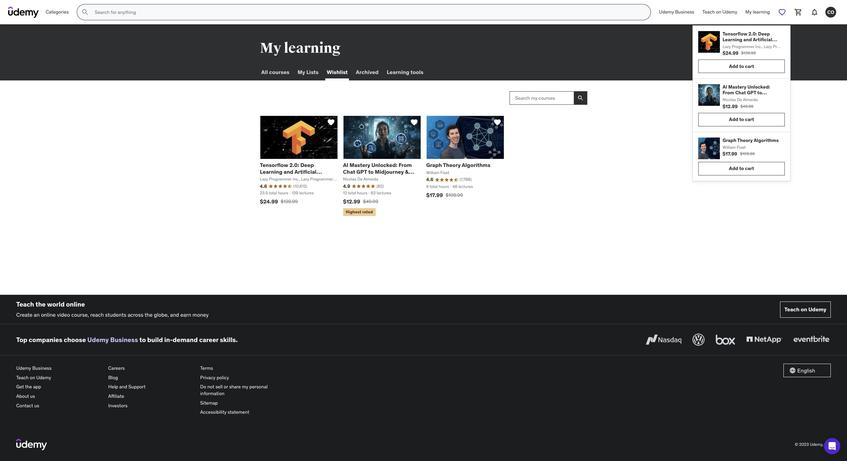 Task type: vqa. For each thing, say whether or not it's contained in the screenshot.


Task type: locate. For each thing, give the bounding box(es) containing it.
contact
[[16, 403, 33, 409]]

2 vertical spatial learning
[[260, 168, 283, 175]]

0 vertical spatial udemy business link
[[656, 4, 699, 20]]

2.0: up lazy programmer inc., lazy programmer team
[[290, 162, 299, 169]]

cart down the nicolas de almeida $12.99 $49.99
[[746, 117, 755, 123]]

2 vertical spatial on
[[30, 375, 35, 381]]

gpt
[[748, 90, 757, 96], [357, 168, 367, 175]]

0 vertical spatial more
[[754, 95, 765, 102]]

1 remove from wishlist image from the left
[[410, 118, 419, 127]]

3 add to cart from the top
[[730, 166, 755, 172]]

to up nicolas de almeida at the top left of page
[[369, 168, 374, 175]]

artificial
[[754, 36, 773, 43], [295, 168, 317, 175]]

william
[[723, 145, 736, 150], [427, 170, 440, 175]]

0 horizontal spatial tensorflow 2.0: deep learning and artificial intelligence link
[[260, 162, 322, 182]]

archived link
[[355, 64, 380, 81]]

shopping cart with 0 items image
[[795, 8, 803, 16]]

learning left wishlist icon
[[754, 9, 771, 15]]

tensorflow 2.0: deep learning and artificial intelligence
[[723, 31, 773, 48], [260, 162, 317, 182]]

my learning
[[746, 9, 771, 15], [260, 40, 341, 57]]

de for nicolas de almeida
[[358, 177, 363, 182]]

the up an
[[36, 301, 46, 309]]

blog link
[[108, 374, 195, 383]]

0 vertical spatial mastery
[[729, 84, 747, 90]]

1 vertical spatial chat
[[343, 168, 356, 175]]

earn
[[181, 312, 191, 318]]

$17.99 inside graph theory algorithms william fiset $17.99 $109.99
[[723, 151, 738, 157]]

0 vertical spatial learning
[[754, 9, 771, 15]]

0 horizontal spatial online
[[41, 312, 56, 318]]

graph inside graph theory algorithms william fiset
[[427, 162, 442, 169]]

add to cart down graph theory algorithms william fiset $17.99 $109.99
[[730, 166, 755, 172]]

intelligence for $139.99
[[723, 42, 750, 48]]

algorithms inside graph theory algorithms william fiset
[[462, 162, 491, 169]]

add to cart down lazy programmer inc., lazy programmer team $24.99 $139.99
[[730, 63, 755, 69]]

an
[[34, 312, 40, 318]]

0 vertical spatial my learning
[[746, 9, 771, 15]]

william inside graph theory algorithms william fiset $17.99 $109.99
[[723, 145, 736, 150]]

deep for $139.99
[[759, 31, 771, 37]]

1 horizontal spatial theory
[[738, 137, 753, 143]]

2.0:
[[749, 31, 758, 37], [290, 162, 299, 169]]

learning up lists
[[284, 40, 341, 57]]

to
[[740, 63, 745, 69], [758, 90, 763, 96], [740, 117, 745, 123], [740, 166, 745, 172], [369, 168, 374, 175], [140, 336, 146, 344]]

1788 reviews element
[[460, 177, 472, 183]]

2 add from the top
[[730, 117, 739, 123]]

2 add to cart button from the top
[[699, 113, 786, 127]]

deep
[[759, 31, 771, 37], [301, 162, 314, 169]]

ai up nicolas de almeida at the top left of page
[[343, 162, 349, 169]]

ai mastery unlocked: from chat gpt to midjourney & more
[[723, 84, 771, 102], [343, 162, 412, 182]]

artificial up lazy programmer inc., lazy programmer team
[[295, 168, 317, 175]]

my up all courses
[[260, 40, 281, 57]]

(10,612)
[[294, 184, 307, 189]]

tensorflow 2.0: deep learning and artificial intelligence for $139.99
[[723, 31, 773, 48]]

0 horizontal spatial ai mastery unlocked: from chat gpt to midjourney & more link
[[343, 162, 414, 182]]

to down graph theory algorithms william fiset $17.99 $109.99
[[740, 166, 745, 172]]

on for teach on udemy link to the middle
[[801, 306, 808, 313]]

1 vertical spatial fiset
[[441, 170, 450, 175]]

0 vertical spatial almeida
[[744, 97, 758, 102]]

$12.99 $49.99
[[343, 198, 379, 205]]

ai for $49.99
[[723, 84, 728, 90]]

blog
[[108, 375, 118, 381]]

0 horizontal spatial hours
[[278, 191, 289, 196]]

1 vertical spatial teach on udemy
[[785, 306, 827, 313]]

to down lazy programmer inc., lazy programmer team $24.99 $139.99
[[740, 63, 745, 69]]

1 horizontal spatial more
[[754, 95, 765, 102]]

& for $49.99
[[750, 95, 753, 102]]

tensorflow 2.0: deep learning and artificial intelligence up (10,612) at the left top of page
[[260, 162, 317, 182]]

0 vertical spatial $12.99
[[723, 103, 738, 110]]

0 vertical spatial on
[[717, 9, 722, 15]]

william inside graph theory algorithms william fiset
[[427, 170, 440, 175]]

ai mastery unlocked: from chat gpt to midjourney & more for (82)
[[343, 162, 412, 182]]

1 vertical spatial udemy business link
[[87, 336, 138, 344]]

business for udemy business
[[676, 9, 695, 15]]

teach on udemy for topmost teach on udemy link
[[703, 9, 738, 15]]

1 horizontal spatial william
[[723, 145, 736, 150]]

wishlist image
[[779, 8, 787, 16]]

1 cart from the top
[[746, 63, 755, 69]]

my learning left wishlist icon
[[746, 9, 771, 15]]

us right contact
[[34, 403, 39, 409]]

midjourney for $49.99
[[723, 95, 749, 102]]

theory inside graph theory algorithms william fiset
[[443, 162, 461, 169]]

teach inside teach the world online create an online video course, reach students across the globe, and earn money
[[16, 301, 34, 309]]

graph
[[723, 137, 737, 143], [427, 162, 442, 169]]

0 horizontal spatial total
[[269, 191, 277, 196]]

artificial up lazy programmer inc., lazy programmer team $24.99 $139.99
[[754, 36, 773, 43]]

1 vertical spatial william
[[427, 170, 440, 175]]

add to cart button for $12.99
[[699, 113, 786, 127]]

0 horizontal spatial more
[[343, 175, 356, 182]]

remove from wishlist image
[[410, 118, 419, 127], [494, 118, 502, 127]]

1 horizontal spatial my
[[298, 69, 305, 76]]

0 vertical spatial &
[[750, 95, 753, 102]]

help and support link
[[108, 383, 195, 392]]

us
[[30, 394, 35, 400], [34, 403, 39, 409]]

0 vertical spatial ai mastery unlocked: from chat gpt to midjourney & more link
[[723, 84, 783, 102]]

policy
[[217, 375, 229, 381]]

0 vertical spatial teach on udemy
[[703, 9, 738, 15]]

0 horizontal spatial algorithms
[[462, 162, 491, 169]]

total right 9
[[430, 184, 438, 189]]

1 horizontal spatial 4.6
[[427, 177, 434, 183]]

0 horizontal spatial &
[[405, 168, 409, 175]]

my left lists
[[298, 69, 305, 76]]

co
[[828, 9, 835, 15]]

0 vertical spatial deep
[[759, 31, 771, 37]]

nicolas for nicolas de almeida
[[343, 177, 357, 182]]

algorithms inside graph theory algorithms william fiset $17.99 $109.99
[[754, 137, 780, 143]]

add to cart button for $24.99
[[699, 60, 786, 73]]

0 vertical spatial fiset
[[737, 145, 746, 150]]

$24.99
[[723, 50, 739, 56], [260, 198, 278, 205]]

tensorflow 2.0: deep learning and artificial intelligence down my learning link
[[723, 31, 773, 48]]

0 horizontal spatial teach on udemy link
[[16, 374, 103, 383]]

companies
[[29, 336, 62, 344]]

0 vertical spatial my
[[746, 9, 752, 15]]

0 horizontal spatial tensorflow 2.0: deep learning and artificial intelligence
[[260, 162, 317, 182]]

nicolas for nicolas de almeida $12.99 $49.99
[[723, 97, 737, 102]]

box image
[[715, 333, 737, 348]]

total for $12.99
[[348, 191, 356, 196]]

hours up $17.99 $109.99
[[439, 184, 449, 189]]

total for $24.99
[[269, 191, 277, 196]]

on
[[717, 9, 722, 15], [801, 306, 808, 313], [30, 375, 35, 381]]

tensorflow 2.0: deep learning and artificial intelligence for (10,612)
[[260, 162, 317, 182]]

learning
[[754, 9, 771, 15], [284, 40, 341, 57]]

lectures down the 1788 reviews "element"
[[459, 184, 473, 189]]

lazy
[[723, 44, 731, 49], [764, 44, 773, 49], [260, 177, 268, 182], [301, 177, 309, 182]]

teach the world online create an online video course, reach students across the globe, and earn money
[[16, 301, 209, 318]]

4.6 up 23.5
[[260, 183, 267, 189]]

0 horizontal spatial $17.99
[[427, 192, 443, 199]]

$12.99
[[723, 103, 738, 110], [343, 198, 361, 205]]

remove from wishlist image
[[327, 118, 335, 127]]

mastery up the nicolas de almeida $12.99 $49.99
[[729, 84, 747, 90]]

fiset inside graph theory algorithms william fiset
[[441, 170, 450, 175]]

0 vertical spatial $49.99
[[741, 104, 754, 109]]

chat up the nicolas de almeida $12.99 $49.99
[[736, 90, 747, 96]]

4.6
[[427, 177, 434, 183], [260, 183, 267, 189]]

the left globe,
[[145, 312, 153, 318]]

lectures down 10612 reviews element at the left
[[299, 191, 314, 196]]

nicolas inside the nicolas de almeida $12.99 $49.99
[[723, 97, 737, 102]]

almeida for nicolas de almeida
[[364, 177, 378, 182]]

to down the nicolas de almeida $12.99 $49.99
[[740, 117, 745, 123]]

1 add to cart button from the top
[[699, 60, 786, 73]]

inc., inside lazy programmer inc., lazy programmer team
[[293, 177, 300, 182]]

team inside lazy programmer inc., lazy programmer team
[[260, 182, 270, 187]]

midjourney
[[723, 95, 749, 102], [375, 168, 404, 175]]

3 cart from the top
[[746, 166, 755, 172]]

my learning link
[[742, 4, 775, 20]]

learning for $49.99
[[723, 36, 743, 43]]

0 horizontal spatial theory
[[443, 162, 461, 169]]

46 lectures
[[453, 184, 473, 189]]

de inside the nicolas de almeida $12.99 $49.99
[[738, 97, 743, 102]]

$139.99
[[742, 51, 757, 56], [281, 199, 298, 205]]

0 horizontal spatial midjourney
[[375, 168, 404, 175]]

total
[[430, 184, 438, 189], [269, 191, 277, 196], [348, 191, 356, 196]]

demand
[[173, 336, 198, 344]]

my learning up my lists
[[260, 40, 341, 57]]

1 horizontal spatial ai mastery unlocked: from chat gpt to midjourney & more link
[[723, 84, 783, 102]]

1 vertical spatial add to cart
[[730, 117, 755, 123]]

build
[[147, 336, 163, 344]]

ai up the nicolas de almeida $12.99 $49.99
[[723, 84, 728, 90]]

1 horizontal spatial &
[[750, 95, 753, 102]]

0 horizontal spatial gpt
[[357, 168, 367, 175]]

almeida inside the nicolas de almeida $12.99 $49.99
[[744, 97, 758, 102]]

1 horizontal spatial $49.99
[[741, 104, 754, 109]]

theory inside graph theory algorithms william fiset $17.99 $109.99
[[738, 137, 753, 143]]

theory for graph theory algorithms william fiset $17.99 $109.99
[[738, 137, 753, 143]]

1 horizontal spatial lectures
[[377, 191, 392, 196]]

do not sell or share my personal information button
[[200, 383, 287, 399]]

0 vertical spatial cart
[[746, 63, 755, 69]]

and left the "earn"
[[170, 312, 179, 318]]

0 vertical spatial algorithms
[[754, 137, 780, 143]]

0 horizontal spatial inc.,
[[293, 177, 300, 182]]

almeida
[[744, 97, 758, 102], [364, 177, 378, 182]]

tensorflow 2.0: deep learning and artificial intelligence link
[[723, 31, 783, 48], [260, 162, 322, 182]]

82 reviews element
[[377, 184, 384, 189]]

0 horizontal spatial fiset
[[441, 170, 450, 175]]

graph inside graph theory algorithms william fiset $17.99 $109.99
[[723, 137, 737, 143]]

2 add to cart from the top
[[730, 117, 755, 123]]

gpt up nicolas de almeida at the top left of page
[[357, 168, 367, 175]]

graph theory algorithms link
[[723, 137, 783, 143], [427, 162, 491, 169]]

fiset for graph theory algorithms william fiset $17.99 $109.99
[[737, 145, 746, 150]]

english
[[798, 368, 816, 374]]

$49.99 inside the nicolas de almeida $12.99 $49.99
[[741, 104, 754, 109]]

my lists
[[298, 69, 319, 76]]

hours up $12.99 $49.99
[[357, 191, 368, 196]]

0 horizontal spatial from
[[399, 162, 412, 169]]

learning up lazy programmer inc., lazy programmer team $24.99 $139.99
[[723, 36, 743, 43]]

1 add from the top
[[730, 63, 739, 69]]

$139.99 inside $24.99 $139.99
[[281, 199, 298, 205]]

1 horizontal spatial de
[[738, 97, 743, 102]]

$12.99 inside the nicolas de almeida $12.99 $49.99
[[723, 103, 738, 110]]

learning for (82)
[[260, 168, 283, 175]]

about us link
[[16, 392, 103, 402]]

tensorflow up lazy programmer inc., lazy programmer team
[[260, 162, 289, 169]]

0 vertical spatial business
[[676, 9, 695, 15]]

2 vertical spatial my
[[298, 69, 305, 76]]

1 horizontal spatial intelligence
[[723, 42, 750, 48]]

1 horizontal spatial fiset
[[737, 145, 746, 150]]

chat up nicolas de almeida at the top left of page
[[343, 168, 356, 175]]

search image
[[578, 95, 584, 102]]

support
[[128, 384, 146, 390]]

gpt for (82)
[[357, 168, 367, 175]]

and inside careers blog help and support affiliate investors
[[119, 384, 127, 390]]

unlocked: for (82)
[[372, 162, 398, 169]]

udemy
[[660, 9, 675, 15], [723, 9, 738, 15], [809, 306, 827, 313], [87, 336, 109, 344], [16, 366, 31, 372], [36, 375, 51, 381]]

$109.99 inside $17.99 $109.99
[[446, 192, 463, 198]]

nasdaq image
[[645, 333, 684, 348]]

add
[[730, 63, 739, 69], [730, 117, 739, 123], [730, 166, 739, 172]]

Search my courses text field
[[510, 91, 574, 105]]

add to cart for $17.99
[[730, 166, 755, 172]]

cart
[[746, 63, 755, 69], [746, 117, 755, 123], [746, 166, 755, 172]]

add to cart down the nicolas de almeida $12.99 $49.99
[[730, 117, 755, 123]]

total right 12
[[348, 191, 356, 196]]

online
[[66, 301, 85, 309], [41, 312, 56, 318]]

4.6 up 9
[[427, 177, 434, 183]]

cart down lazy programmer inc., lazy programmer team $24.99 $139.99
[[746, 63, 755, 69]]

online up course,
[[66, 301, 85, 309]]

3 add to cart button from the top
[[699, 162, 786, 176]]

$109.99
[[741, 151, 756, 156], [446, 192, 463, 198]]

programmer
[[732, 44, 755, 49], [774, 44, 796, 49], [269, 177, 292, 182], [310, 177, 333, 182]]

0 vertical spatial william
[[723, 145, 736, 150]]

tensorflow down my learning link
[[723, 31, 748, 37]]

deep up lazy programmer inc., lazy programmer team $24.99 $139.99
[[759, 31, 771, 37]]

fiset inside graph theory algorithms william fiset $17.99 $109.99
[[737, 145, 746, 150]]

team inside lazy programmer inc., lazy programmer team $24.99 $139.99
[[797, 44, 807, 49]]

william for graph theory algorithms william fiset
[[427, 170, 440, 175]]

video
[[57, 312, 70, 318]]

my lists link
[[296, 64, 320, 81]]

to left build
[[140, 336, 146, 344]]

0 horizontal spatial mastery
[[350, 162, 371, 169]]

1 horizontal spatial 2.0:
[[749, 31, 758, 37]]

1 horizontal spatial $17.99
[[723, 151, 738, 157]]

inc., inside lazy programmer inc., lazy programmer team $24.99 $139.99
[[756, 44, 763, 49]]

1 vertical spatial learning
[[284, 40, 341, 57]]

tensorflow 2.0: deep learning and artificial intelligence link down my learning link
[[723, 31, 783, 48]]

3 add from the top
[[730, 166, 739, 172]]

algorithms
[[754, 137, 780, 143], [462, 162, 491, 169]]

2 vertical spatial add
[[730, 166, 739, 172]]

ai mastery unlocked: from chat gpt to midjourney & more link for (82)
[[343, 162, 414, 182]]

0 horizontal spatial 4.6
[[260, 183, 267, 189]]

tensorflow for $139.99
[[723, 31, 748, 37]]

teach
[[703, 9, 716, 15], [16, 301, 34, 309], [785, 306, 800, 313], [16, 375, 29, 381]]

1 vertical spatial on
[[801, 306, 808, 313]]

udemy business link
[[656, 4, 699, 20], [87, 336, 138, 344], [16, 364, 103, 374]]

top companies choose udemy business to build in-demand career skills.
[[16, 336, 238, 344]]

unlocked: up the nicolas de almeida $12.99 $49.99
[[748, 84, 771, 90]]

0 vertical spatial add to cart
[[730, 63, 755, 69]]

the right "get"
[[25, 384, 32, 390]]

cart down graph theory algorithms william fiset $17.99 $109.99
[[746, 166, 755, 172]]

learning left tools
[[387, 69, 410, 76]]

netapp image
[[746, 333, 785, 348]]

0 vertical spatial nicolas
[[723, 97, 737, 102]]

mastery up nicolas de almeida at the top left of page
[[350, 162, 371, 169]]

1 vertical spatial tensorflow 2.0: deep learning and artificial intelligence
[[260, 162, 317, 182]]

1 vertical spatial learning
[[387, 69, 410, 76]]

de for nicolas de almeida $12.99 $49.99
[[738, 97, 743, 102]]

Search for anything text field
[[94, 6, 643, 18]]

0 vertical spatial chat
[[736, 90, 747, 96]]

on inside udemy business teach on udemy get the app about us contact us
[[30, 375, 35, 381]]

udemy image
[[8, 6, 39, 18], [16, 439, 47, 451]]

10612 reviews element
[[294, 184, 307, 189]]

1 horizontal spatial algorithms
[[754, 137, 780, 143]]

0 horizontal spatial the
[[25, 384, 32, 390]]

in-
[[164, 336, 173, 344]]

team for lazy programmer inc., lazy programmer team $24.99 $139.99
[[797, 44, 807, 49]]

1 horizontal spatial unlocked:
[[748, 84, 771, 90]]

business inside udemy business link
[[676, 9, 695, 15]]

business
[[676, 9, 695, 15], [110, 336, 138, 344], [32, 366, 52, 372]]

sitemap
[[200, 400, 218, 406]]

artificial for $139.99
[[754, 36, 773, 43]]

1 add to cart from the top
[[730, 63, 755, 69]]

1 horizontal spatial gpt
[[748, 90, 757, 96]]

graph theory algorithms link for $109.99
[[723, 137, 783, 143]]

(1,788)
[[460, 177, 472, 182]]

my for my lists link
[[298, 69, 305, 76]]

hours up $24.99 $139.99
[[278, 191, 289, 196]]

sell
[[216, 384, 223, 390]]

0 vertical spatial tensorflow 2.0: deep learning and artificial intelligence
[[723, 31, 773, 48]]

and up lazy programmer inc., lazy programmer team
[[284, 168, 294, 175]]

1 horizontal spatial teach on udemy
[[785, 306, 827, 313]]

gpt up the nicolas de almeida $12.99 $49.99
[[748, 90, 757, 96]]

lectures for $12.99
[[377, 191, 392, 196]]

1 vertical spatial almeida
[[364, 177, 378, 182]]

1 vertical spatial &
[[405, 168, 409, 175]]

0 vertical spatial tensorflow 2.0: deep learning and artificial intelligence link
[[723, 31, 783, 48]]

add to cart button down graph theory algorithms william fiset $17.99 $109.99
[[699, 162, 786, 176]]

add to cart button for $17.99
[[699, 162, 786, 176]]

deep up lazy programmer inc., lazy programmer team
[[301, 162, 314, 169]]

0 vertical spatial the
[[36, 301, 46, 309]]

0 vertical spatial add to cart button
[[699, 60, 786, 73]]

1 horizontal spatial inc.,
[[756, 44, 763, 49]]

$49.99 inside $12.99 $49.99
[[363, 199, 379, 205]]

1 horizontal spatial tensorflow 2.0: deep learning and artificial intelligence
[[723, 31, 773, 48]]

online right an
[[41, 312, 56, 318]]

tensorflow for (10,612)
[[260, 162, 289, 169]]

my left wishlist icon
[[746, 9, 752, 15]]

all
[[261, 69, 268, 76]]

us right about
[[30, 394, 35, 400]]

world
[[47, 301, 65, 309]]

business inside udemy business teach on udemy get the app about us contact us
[[32, 366, 52, 372]]

lectures down '82 reviews' element
[[377, 191, 392, 196]]

learning up 23.5 total hours on the left top
[[260, 168, 283, 175]]

all courses
[[261, 69, 290, 76]]

categories
[[46, 9, 69, 15]]

0 horizontal spatial team
[[260, 182, 270, 187]]

2 cart from the top
[[746, 117, 755, 123]]

my for my learning link
[[746, 9, 752, 15]]

1 horizontal spatial tensorflow 2.0: deep learning and artificial intelligence link
[[723, 31, 783, 48]]

and right help
[[119, 384, 127, 390]]

chat for (82)
[[343, 168, 356, 175]]

add to cart button down lazy programmer inc., lazy programmer team $24.99 $139.99
[[699, 60, 786, 73]]

unlocked: up (82)
[[372, 162, 398, 169]]

2.0: up lazy programmer inc., lazy programmer team $24.99 $139.99
[[749, 31, 758, 37]]

0 vertical spatial team
[[797, 44, 807, 49]]

2 horizontal spatial lectures
[[459, 184, 473, 189]]

1 horizontal spatial $12.99
[[723, 103, 738, 110]]

0 horizontal spatial on
[[30, 375, 35, 381]]

tensorflow 2.0: deep learning and artificial intelligence link up (10,612) at the left top of page
[[260, 162, 322, 182]]

total right 23.5
[[269, 191, 277, 196]]

add to cart button down the nicolas de almeida $12.99 $49.99
[[699, 113, 786, 127]]

total for $17.99
[[430, 184, 438, 189]]

information
[[200, 391, 225, 397]]

cart for $17.99
[[746, 166, 755, 172]]

1 vertical spatial business
[[110, 336, 138, 344]]

0 horizontal spatial business
[[32, 366, 52, 372]]

0 horizontal spatial graph
[[427, 162, 442, 169]]

2 remove from wishlist image from the left
[[494, 118, 502, 127]]

1 vertical spatial 4.6
[[260, 183, 267, 189]]

2 horizontal spatial the
[[145, 312, 153, 318]]

0 horizontal spatial $49.99
[[363, 199, 379, 205]]



Task type: describe. For each thing, give the bounding box(es) containing it.
inc., for lazy programmer inc., lazy programmer team $24.99 $139.99
[[756, 44, 763, 49]]

4.6 for tensorflow 2.0: deep learning and artificial intelligence
[[260, 183, 267, 189]]

2 vertical spatial teach on udemy link
[[16, 374, 103, 383]]

12 total hours
[[343, 191, 368, 196]]

© 2023 udemy, inc.
[[796, 442, 832, 447]]

lists
[[307, 69, 319, 76]]

terms privacy policy do not sell or share my personal information sitemap accessibility statement
[[200, 366, 268, 416]]

graph theory algorithms link for (1,788)
[[427, 162, 491, 169]]

1 vertical spatial the
[[145, 312, 153, 318]]

add for $17.99
[[730, 166, 739, 172]]

graph theory algorithms william fiset $17.99 $109.99
[[723, 137, 780, 157]]

1 vertical spatial udemy image
[[16, 439, 47, 451]]

lazy programmer inc., lazy programmer team
[[260, 177, 333, 187]]

cart for $24.99
[[746, 63, 755, 69]]

139 lectures
[[292, 191, 314, 196]]

0 horizontal spatial $24.99
[[260, 198, 278, 205]]

graph for graph theory algorithms william fiset
[[427, 162, 442, 169]]

top
[[16, 336, 27, 344]]

tensorflow 2.0: deep learning and artificial intelligence link for (10,612)
[[260, 162, 322, 182]]

do
[[200, 384, 206, 390]]

23.5
[[260, 191, 268, 196]]

almeida for nicolas de almeida $12.99 $49.99
[[744, 97, 758, 102]]

deep for (10,612)
[[301, 162, 314, 169]]

volkswagen image
[[692, 333, 707, 348]]

career
[[199, 336, 219, 344]]

lazy programmer inc., lazy programmer team $24.99 $139.99
[[723, 44, 807, 56]]

choose
[[64, 336, 86, 344]]

midjourney for (82)
[[375, 168, 404, 175]]

hours for $17.99
[[439, 184, 449, 189]]

privacy
[[200, 375, 216, 381]]

63
[[371, 191, 376, 196]]

statement
[[228, 410, 250, 416]]

9 total hours
[[427, 184, 449, 189]]

affiliate
[[108, 394, 124, 400]]

inc., for lazy programmer inc., lazy programmer team
[[293, 177, 300, 182]]

udemy business teach on udemy get the app about us contact us
[[16, 366, 52, 409]]

eventbrite image
[[793, 333, 832, 348]]

hours for $12.99
[[357, 191, 368, 196]]

get
[[16, 384, 24, 390]]

careers blog help and support affiliate investors
[[108, 366, 146, 409]]

cart for $12.99
[[746, 117, 755, 123]]

mastery for (82)
[[350, 162, 371, 169]]

1 horizontal spatial learning
[[754, 9, 771, 15]]

$24.99 inside lazy programmer inc., lazy programmer team $24.99 $139.99
[[723, 50, 739, 56]]

2 vertical spatial udemy business link
[[16, 364, 103, 374]]

lectures for $24.99
[[299, 191, 314, 196]]

from for $49.99
[[723, 90, 735, 96]]

inc.
[[825, 442, 832, 447]]

1 vertical spatial teach on udemy link
[[781, 302, 832, 318]]

4.9
[[343, 183, 351, 189]]

courses
[[269, 69, 290, 76]]

small image
[[790, 368, 797, 374]]

artificial for (10,612)
[[295, 168, 317, 175]]

2.0: for $139.99
[[749, 31, 758, 37]]

categories button
[[42, 4, 73, 20]]

create
[[16, 312, 32, 318]]

on for topmost teach on udemy link
[[717, 9, 722, 15]]

money
[[193, 312, 209, 318]]

business for udemy business teach on udemy get the app about us contact us
[[32, 366, 52, 372]]

udemy business
[[660, 9, 695, 15]]

wishlist link
[[326, 64, 349, 81]]

students
[[105, 312, 126, 318]]

affiliate link
[[108, 392, 195, 402]]

remove from wishlist image for ai mastery unlocked: from chat gpt to midjourney & more
[[410, 118, 419, 127]]

139
[[292, 191, 298, 196]]

graph theory algorithms william fiset
[[427, 162, 491, 175]]

1 vertical spatial online
[[41, 312, 56, 318]]

more for (82)
[[343, 175, 356, 182]]

app
[[33, 384, 41, 390]]

careers link
[[108, 364, 195, 374]]

more for $49.99
[[754, 95, 765, 102]]

udemy,
[[811, 442, 824, 447]]

get the app link
[[16, 383, 103, 392]]

or
[[224, 384, 228, 390]]

& for (82)
[[405, 168, 409, 175]]

rated
[[363, 210, 373, 215]]

william for graph theory algorithms william fiset $17.99 $109.99
[[723, 145, 736, 150]]

accessibility statement link
[[200, 408, 287, 418]]

1 horizontal spatial my learning
[[746, 9, 771, 15]]

not
[[208, 384, 215, 390]]

12
[[343, 191, 347, 196]]

algorithms for graph theory algorithms william fiset
[[462, 162, 491, 169]]

teach inside udemy business teach on udemy get the app about us contact us
[[16, 375, 29, 381]]

theory for graph theory algorithms william fiset
[[443, 162, 461, 169]]

gpt for $49.99
[[748, 90, 757, 96]]

teach on udemy for teach on udemy link to the middle
[[785, 306, 827, 313]]

(82)
[[377, 184, 384, 189]]

reach
[[90, 312, 104, 318]]

wishlist
[[327, 69, 348, 76]]

accessibility
[[200, 410, 227, 416]]

1 vertical spatial my learning
[[260, 40, 341, 57]]

ai for (82)
[[343, 162, 349, 169]]

0 horizontal spatial $12.99
[[343, 198, 361, 205]]

from for (82)
[[399, 162, 412, 169]]

hours for $24.99
[[278, 191, 289, 196]]

$109.99 inside graph theory algorithms william fiset $17.99 $109.99
[[741, 151, 756, 156]]

0 vertical spatial udemy image
[[8, 6, 39, 18]]

team for lazy programmer inc., lazy programmer team
[[260, 182, 270, 187]]

lectures for $17.99
[[459, 184, 473, 189]]

privacy policy link
[[200, 374, 287, 383]]

about
[[16, 394, 29, 400]]

mastery for $49.99
[[729, 84, 747, 90]]

$139.99 inside lazy programmer inc., lazy programmer team $24.99 $139.99
[[742, 51, 757, 56]]

$24.99 $139.99
[[260, 198, 298, 205]]

sitemap link
[[200, 399, 287, 408]]

archived
[[356, 69, 379, 76]]

fiset for graph theory algorithms william fiset
[[441, 170, 450, 175]]

tools
[[411, 69, 424, 76]]

the inside udemy business teach on udemy get the app about us contact us
[[25, 384, 32, 390]]

unlocked: for $49.99
[[748, 84, 771, 90]]

all courses link
[[260, 64, 291, 81]]

0 vertical spatial online
[[66, 301, 85, 309]]

help
[[108, 384, 118, 390]]

learning tools link
[[386, 64, 425, 81]]

2.0: for (10,612)
[[290, 162, 299, 169]]

share
[[229, 384, 241, 390]]

add for $12.99
[[730, 117, 739, 123]]

intelligence for (10,612)
[[260, 175, 291, 182]]

nicolas de almeida $12.99 $49.99
[[723, 97, 758, 110]]

23.5 total hours
[[260, 191, 289, 196]]

co link
[[823, 4, 840, 20]]

globe,
[[154, 312, 169, 318]]

graph for graph theory algorithms william fiset $17.99 $109.99
[[723, 137, 737, 143]]

terms link
[[200, 364, 287, 374]]

nicolas de almeida
[[343, 177, 378, 182]]

0 vertical spatial teach on udemy link
[[699, 4, 742, 20]]

chat for $49.99
[[736, 90, 747, 96]]

and up lazy programmer inc., lazy programmer team $24.99 $139.99
[[744, 36, 753, 43]]

ai mastery unlocked: from chat gpt to midjourney & more link for $49.99
[[723, 84, 783, 102]]

add for $24.99
[[730, 63, 739, 69]]

contact us link
[[16, 402, 103, 411]]

©
[[796, 442, 799, 447]]

careers
[[108, 366, 125, 372]]

add to cart for $24.99
[[730, 63, 755, 69]]

english button
[[784, 364, 832, 378]]

across
[[128, 312, 144, 318]]

personal
[[250, 384, 268, 390]]

notifications image
[[811, 8, 819, 16]]

submit search image
[[81, 8, 89, 16]]

highest
[[346, 210, 362, 215]]

and inside teach the world online create an online video course, reach students across the globe, and earn money
[[170, 312, 179, 318]]

4.6 for graph theory algorithms
[[427, 177, 434, 183]]

1 vertical spatial us
[[34, 403, 39, 409]]

9
[[427, 184, 429, 189]]

remove from wishlist image for graph theory algorithms
[[494, 118, 502, 127]]

1 vertical spatial $17.99
[[427, 192, 443, 199]]

63 lectures
[[371, 191, 392, 196]]

0 vertical spatial us
[[30, 394, 35, 400]]

46
[[453, 184, 458, 189]]

tensorflow 2.0: deep learning and artificial intelligence link for $139.99
[[723, 31, 783, 48]]

investors link
[[108, 402, 195, 411]]

1 horizontal spatial learning
[[387, 69, 410, 76]]

learning tools
[[387, 69, 424, 76]]

algorithms for graph theory algorithms william fiset $17.99 $109.99
[[754, 137, 780, 143]]

to up the nicolas de almeida $12.99 $49.99
[[758, 90, 763, 96]]

add to cart for $12.99
[[730, 117, 755, 123]]

highest rated
[[346, 210, 373, 215]]

course,
[[71, 312, 89, 318]]

ai mastery unlocked: from chat gpt to midjourney & more for $49.99
[[723, 84, 771, 102]]

0 horizontal spatial my
[[260, 40, 281, 57]]



